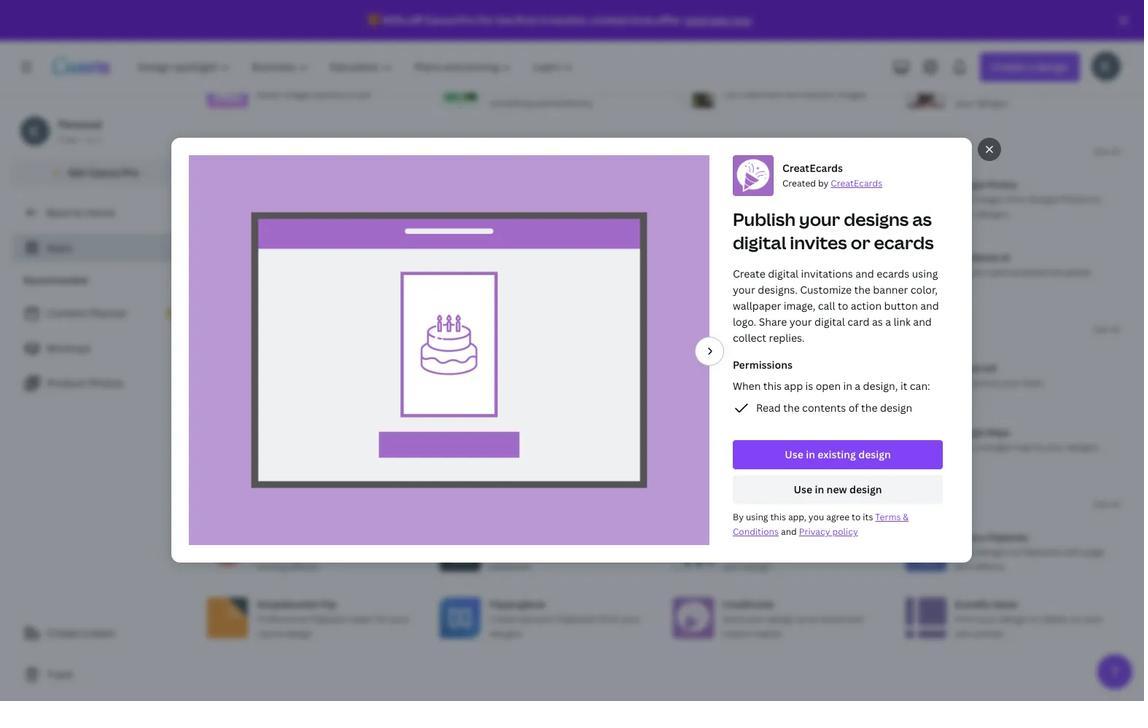 Task type: locate. For each thing, give the bounding box(es) containing it.
turn left sketches
[[722, 88, 741, 101]]

effects right turning
[[289, 561, 319, 573]]

turn for turn sketches into realistic images
[[722, 88, 741, 101]]

permissions when this app is open in a design, it can:
[[733, 358, 930, 393]]

dynamic inside issuu create dynamic flipbooks with page- turning effects
[[287, 546, 323, 558]]

designs
[[976, 97, 1008, 109], [844, 207, 909, 231], [977, 546, 1009, 558]]

off
[[407, 13, 422, 27]]

photos
[[987, 179, 1017, 191], [1060, 193, 1090, 206], [89, 376, 124, 390]]

from for flipbooks
[[599, 613, 619, 626]]

design inside createcards send your design as an ecard and collect replies.
[[767, 613, 795, 626]]

list
[[12, 299, 190, 398]]

a left talking at the right of the page
[[1013, 82, 1018, 95]]

add your favorite emojis to your designs.
[[722, 435, 858, 462]]

digital up image,
[[768, 267, 799, 281]]

create inside issuu create dynamic flipbooks with page- turning effects
[[257, 546, 285, 558]]

dynamic down the flippingbook
[[520, 613, 556, 626]]

flippingbook create dynamic flipbooks from your designs.
[[489, 599, 641, 640]]

flipbooks for to
[[987, 531, 1029, 544]]

photos inside instagram add your instagram photos to your designs.
[[574, 260, 604, 273]]

and right music
[[331, 260, 347, 273]]

1 horizontal spatial flipbooks
[[558, 613, 597, 626]]

see all
[[1093, 145, 1121, 157], [1093, 323, 1121, 335], [1093, 498, 1121, 510]]

0 horizontal spatial as
[[797, 613, 806, 626]]

extraordinary
[[536, 97, 593, 109]]

using up color,
[[912, 267, 938, 281]]

2 vertical spatial as
[[797, 613, 806, 626]]

designs down createcards link
[[844, 207, 909, 231]]

0 horizontal spatial with
[[366, 546, 385, 558]]

drive down "created"
[[795, 193, 817, 206]]

add inside access your assets and add them to your designs.
[[589, 193, 605, 206]]

0 vertical spatial use
[[785, 448, 804, 462]]

content
[[552, 546, 585, 558]]

map
[[1013, 441, 1032, 453]]

use inside 'dropdown button'
[[794, 483, 813, 497]]

add inside youtube add youtube videos to your designs.
[[489, 441, 507, 453]]

0 horizontal spatial photos
[[89, 376, 124, 390]]

youtube down craft
[[489, 426, 526, 439]]

designs inside instantly add a talking head video to your designs
[[976, 97, 1008, 109]]

using up conditions
[[746, 512, 768, 524]]

to
[[1099, 82, 1108, 95], [632, 193, 641, 206], [851, 193, 860, 206], [1092, 193, 1101, 206], [73, 206, 83, 219], [405, 260, 414, 273], [606, 260, 615, 273], [837, 260, 846, 273], [838, 299, 848, 313], [828, 435, 837, 448], [577, 441, 586, 453], [1034, 441, 1043, 453], [852, 512, 861, 524], [588, 546, 597, 558], [1011, 546, 1020, 558]]

for left first
[[478, 13, 494, 27]]

canva inside simplebooklet flip professional flipbook maker for your canva design
[[257, 628, 283, 640]]

0 horizontal spatial using
[[746, 512, 768, 524]]

back to home
[[47, 206, 115, 219]]

add inside google photos add images from google photos to your designs.
[[955, 193, 972, 206]]

a inside instantly add a talking head video to your designs
[[1013, 82, 1018, 95]]

turn elements of your design into something extraordinary
[[489, 82, 631, 109]]

canva down the professional
[[257, 628, 283, 640]]

or
[[851, 231, 871, 255]]

a inside button
[[82, 626, 88, 640]]

1
[[97, 133, 102, 146]]

0 horizontal spatial on
[[1029, 613, 1040, 626]]

use in existing design button
[[733, 441, 943, 470]]

photos inside google drive add your google drive photos to your designs.
[[819, 193, 849, 206]]

terms
[[875, 512, 901, 524]]

ecard
[[821, 613, 845, 626]]

design inside turn elements of your design into something extraordinary
[[584, 82, 612, 95]]

the
[[496, 13, 513, 27], [854, 283, 871, 297], [784, 401, 800, 415], [861, 401, 878, 415]]

turn up something
[[489, 82, 509, 95]]

images up childbook.ai
[[974, 193, 1004, 206]]

videos
[[547, 441, 575, 453]]

1 horizontal spatial of
[[849, 401, 859, 415]]

ecards up banner
[[877, 267, 910, 281]]

access
[[489, 193, 519, 206]]

& right terms
[[903, 512, 909, 524]]

1 horizontal spatial as
[[872, 315, 883, 329]]

design down the professional
[[285, 628, 313, 640]]

from down the social
[[599, 613, 619, 626]]

2 vertical spatial see
[[1093, 498, 1109, 510]]

from
[[1006, 193, 1026, 206], [599, 613, 619, 626]]

a down childbook.ai
[[985, 266, 990, 278]]

flipbooks down content
[[558, 613, 597, 626]]

instagram down access your assets and add them to your designs.
[[530, 260, 572, 273]]

0 horizontal spatial dynamic
[[287, 546, 323, 558]]

recommended
[[23, 274, 88, 287]]

2 on from the left
[[1071, 613, 1082, 626]]

a inside the childbook.ai create a personalized storybook
[[985, 266, 990, 278]]

customize inside typecraft customize your texts
[[955, 377, 999, 389]]

0 vertical spatial of
[[552, 82, 561, 95]]

1 vertical spatial this
[[771, 512, 786, 524]]

heyzine
[[722, 531, 756, 544]]

createcards up 'send'
[[722, 599, 774, 611]]

1 see all button from the top
[[1093, 144, 1121, 159]]

0 horizontal spatial canva
[[89, 166, 119, 179]]

1 horizontal spatial from
[[1006, 193, 1026, 206]]

create up wallpaper
[[733, 267, 766, 281]]

add inside facebook add your facebook photos to your designs.
[[722, 260, 739, 273]]

create inside the childbook.ai create a personalized storybook
[[955, 266, 983, 278]]

add left map on the bottom of the page
[[955, 441, 972, 453]]

1 horizontal spatial with
[[576, 377, 594, 389]]

design right existing
[[859, 448, 891, 462]]

0 vertical spatial instagram
[[489, 246, 532, 258]]

designs. inside google photos add images from google photos to your designs.
[[976, 208, 1011, 220]]

from for images
[[1006, 193, 1026, 206]]

into inside turn elements of your design into something extraordinary
[[614, 82, 631, 95]]

🎁
[[368, 13, 381, 27]]

0 vertical spatial ecards
[[874, 231, 934, 255]]

product photos link
[[12, 369, 190, 398]]

createcards for createcards send your design as an ecard and collect replies.
[[722, 599, 774, 611]]

3
[[539, 13, 545, 27]]

create for issuu create dynamic flipbooks with page- turning effects
[[257, 546, 285, 558]]

0 vertical spatial pro
[[458, 13, 476, 27]]

facebook down publish
[[722, 246, 763, 258]]

flipbooks inside flippingbook create dynamic flipbooks from your designs.
[[558, 613, 597, 626]]

0 vertical spatial customize
[[800, 283, 852, 297]]

card
[[848, 315, 870, 329]]

as left the an
[[797, 613, 806, 626]]

images right the boost
[[284, 88, 313, 101]]

digital left invites
[[733, 231, 787, 255]]

trash
[[47, 668, 73, 682]]

assets,
[[327, 199, 356, 211]]

0 vertical spatial see all
[[1093, 145, 1121, 157]]

personalized
[[992, 266, 1046, 278]]

as right 'card'
[[872, 315, 883, 329]]

2 horizontal spatial for
[[862, 546, 875, 558]]

0 vertical spatial using
[[912, 267, 938, 281]]

create down childbook.ai
[[955, 266, 983, 278]]

canva inside button
[[89, 166, 119, 179]]

using inside create digital invitations and ecards using your designs. customize the banner color, wallpaper image, call to action button and logo. share your digital card as a link and collect replies.
[[912, 267, 938, 281]]

with left page
[[1064, 546, 1082, 558]]

0 vertical spatial see
[[1093, 145, 1109, 157]]

with left page-
[[366, 546, 385, 558]]

instagram down access
[[489, 246, 532, 258]]

later schedule your content to all social platforms
[[489, 531, 635, 573]]

🎁 50% off canva pro for the first 3 months. limited time offer. upgrade now .
[[368, 13, 753, 27]]

0 horizontal spatial into
[[614, 82, 631, 95]]

0 vertical spatial as
[[913, 207, 932, 231]]

add down the embed
[[257, 260, 274, 273]]

2 flipbooks from the left
[[987, 531, 1029, 544]]

pro right off
[[458, 13, 476, 27]]

flipbooks inside heyzine flipbooks page turn effects and slideshows for your design
[[758, 531, 800, 544]]

all
[[257, 199, 268, 211]]

add up wallpaper
[[722, 260, 739, 273]]

free
[[58, 133, 77, 146]]

2 vertical spatial for
[[376, 613, 388, 626]]

to inside create digital invitations and ecards using your designs. customize the banner color, wallpaper image, call to action button and logo. share your digital card as a link and collect replies.
[[838, 299, 848, 313]]

issuu
[[257, 531, 279, 544]]

instagram
[[489, 246, 532, 258], [530, 260, 572, 273]]

designs. inside youtube add youtube videos to your designs.
[[610, 441, 644, 453]]

shade elevate your palette effortlessly
[[257, 362, 392, 389]]

for inside heyzine flipbooks page turn effects and slideshows for your design
[[862, 546, 875, 558]]

add left favorite
[[722, 435, 739, 448]]

of up the extraordinary
[[552, 82, 561, 95]]

conditions
[[733, 526, 779, 539]]

0 horizontal spatial &
[[347, 88, 352, 101]]

action
[[851, 299, 882, 313]]

to inside google photos add images from google photos to your designs.
[[1092, 193, 1101, 206]]

turn down conditions
[[744, 546, 763, 558]]

wallpaper
[[733, 299, 781, 313]]

1 horizontal spatial customize
[[955, 377, 999, 389]]

photos for facebook add your facebook photos to your designs.
[[805, 260, 835, 273]]

50%
[[383, 13, 405, 27]]

facebook
[[722, 246, 763, 258], [763, 260, 803, 273]]

when
[[733, 379, 761, 393]]

0 horizontal spatial add
[[589, 193, 605, 206]]

digital down call
[[815, 315, 845, 329]]

is
[[806, 379, 813, 393]]

1 vertical spatial createcards
[[831, 177, 883, 190]]

0 vertical spatial from
[[1006, 193, 1026, 206]]

designs. inside instagram add your instagram photos to your designs.
[[489, 275, 524, 287]]

0 vertical spatial replies.
[[769, 331, 805, 345]]

1 vertical spatial replies.
[[753, 628, 784, 640]]

createcards
[[783, 161, 843, 175], [831, 177, 883, 190], [722, 599, 774, 611]]

first
[[515, 13, 537, 27]]

later
[[489, 531, 512, 544]]

add inside google maps add a google map to your designs.
[[955, 441, 972, 453]]

simplebooklet flip professional flipbook maker for your canva design
[[257, 599, 410, 640]]

1 horizontal spatial using
[[912, 267, 938, 281]]

1 horizontal spatial add
[[995, 82, 1011, 95]]

youtube left the videos
[[509, 441, 545, 453]]

photos down invites
[[805, 260, 835, 273]]

0 horizontal spatial turn
[[744, 546, 763, 558]]

createcards created by createcards
[[783, 161, 883, 190]]

replies.
[[769, 331, 805, 345], [753, 628, 784, 640]]

publish
[[733, 207, 796, 231]]

createcards inside createcards send your design as an ecard and collect replies.
[[722, 599, 774, 611]]

maps
[[987, 426, 1010, 439]]

instantly
[[955, 82, 992, 95]]

to inside access your assets and add them to your designs.
[[632, 193, 641, 206]]

1 vertical spatial using
[[746, 512, 768, 524]]

see for productivity
[[1093, 145, 1109, 157]]

0 vertical spatial this
[[764, 379, 782, 393]]

0 vertical spatial photos
[[987, 179, 1017, 191]]

2 vertical spatial createcards
[[722, 599, 774, 611]]

2 vertical spatial see all button
[[1093, 497, 1121, 512]]

0 vertical spatial for
[[478, 13, 494, 27]]

this inside permissions when this app is open in a design, it can:
[[764, 379, 782, 393]]

in right the open
[[844, 379, 853, 393]]

button
[[884, 299, 918, 313]]

1 horizontal spatial canva
[[257, 628, 283, 640]]

designs. inside facebook add your facebook photos to your designs.
[[722, 275, 756, 287]]

top level navigation element
[[128, 52, 586, 82]]

see all button for design essentials
[[1093, 322, 1121, 337]]

create down the flippingbook
[[489, 613, 517, 626]]

your inside createcards send your design as an ecard and collect replies.
[[746, 613, 765, 626]]

team
[[90, 626, 115, 640]]

as right or
[[913, 207, 932, 231]]

and privacy policy
[[779, 526, 858, 539]]

planner
[[89, 306, 127, 320]]

designs up effects.
[[977, 546, 1009, 558]]

2 see all button from the top
[[1093, 322, 1121, 337]]

1 vertical spatial digital
[[768, 267, 799, 281]]

add right instantly on the right top
[[995, 82, 1011, 95]]

add up publish
[[722, 193, 739, 206]]

ecardify
[[955, 599, 990, 611]]

use inside dropdown button
[[785, 448, 804, 462]]

design up its
[[850, 483, 882, 497]]

2 see all from the top
[[1093, 323, 1121, 335]]

turn for turn elements of your design into something extraordinary
[[489, 82, 509, 95]]

all
[[1111, 145, 1121, 157], [1111, 323, 1121, 335], [1111, 498, 1121, 510], [599, 546, 609, 558]]

add left them
[[589, 193, 605, 206]]

1 see all from the top
[[1093, 145, 1121, 157]]

and right assets
[[571, 193, 587, 206]]

this for app
[[764, 379, 782, 393]]

video
[[1073, 82, 1096, 95]]

1 vertical spatial for
[[862, 546, 875, 558]]

add left the videos
[[489, 441, 507, 453]]

drive left "created"
[[754, 179, 777, 191]]

use down favorite
[[785, 448, 804, 462]]

on right labels,
[[1071, 613, 1082, 626]]

designs down instantly on the right top
[[976, 97, 1008, 109]]

this down ipsum
[[764, 379, 782, 393]]

images right realistic
[[837, 88, 866, 101]]

0 horizontal spatial customize
[[800, 283, 852, 297]]

2 vertical spatial see all
[[1093, 498, 1121, 510]]

use up by using this app, you agree to its
[[794, 483, 813, 497]]

2 vertical spatial designs
[[977, 546, 1009, 558]]

0 vertical spatial turn
[[744, 546, 763, 558]]

youtube
[[489, 426, 526, 439], [509, 441, 545, 453]]

dynamic inside flippingbook create dynamic flipbooks from your designs.
[[520, 613, 556, 626]]

home
[[86, 206, 115, 219]]

1 vertical spatial collect
[[722, 628, 751, 640]]

existing
[[818, 448, 856, 462]]

with inside the 'publuu flipbooks save designs to flipbooks with page turn effects.'
[[1064, 546, 1082, 558]]

canva right get
[[89, 166, 119, 179]]

flipbooks for your
[[558, 613, 597, 626]]

flipbooks up effects.
[[987, 531, 1029, 544]]

back to home link
[[12, 198, 190, 227]]

0 vertical spatial collect
[[733, 331, 767, 345]]

0 vertical spatial designs
[[976, 97, 1008, 109]]

1 vertical spatial canva
[[89, 166, 119, 179]]

1 vertical spatial &
[[903, 512, 909, 524]]

canva.
[[368, 199, 396, 211]]

1 horizontal spatial for
[[478, 13, 494, 27]]

2 vertical spatial digital
[[815, 315, 845, 329]]

and down "privacy"
[[796, 546, 812, 558]]

using
[[912, 267, 938, 281], [746, 512, 768, 524]]

1 vertical spatial turn
[[955, 561, 973, 573]]

1 on from the left
[[1029, 613, 1040, 626]]

collect down logo.
[[733, 331, 767, 345]]

photos down access your assets and add them to your designs.
[[574, 260, 604, 273]]

0 vertical spatial createcards
[[783, 161, 843, 175]]

upgrade
[[684, 13, 728, 27]]

1 vertical spatial pro
[[122, 166, 139, 179]]

1 vertical spatial add
[[589, 193, 605, 206]]

upgrade now button
[[684, 13, 751, 27]]

turn inside turn elements of your design into something extraordinary
[[489, 82, 509, 95]]

dynamic for designs.
[[520, 613, 556, 626]]

your inside instantly add a talking head video to your designs
[[955, 97, 974, 109]]

apps
[[47, 241, 72, 254]]

for for your
[[376, 613, 388, 626]]

online
[[349, 260, 375, 273]]

design up the extraordinary
[[584, 82, 612, 95]]

turn down save
[[955, 561, 973, 573]]

1 vertical spatial photos
[[1060, 193, 1090, 206]]

you
[[809, 512, 824, 524]]

2 see from the top
[[1093, 323, 1109, 335]]

content planner
[[47, 306, 127, 320]]

1 horizontal spatial flipbooks
[[987, 531, 1029, 544]]

1 vertical spatial see all button
[[1093, 322, 1121, 337]]

from inside flippingbook create dynamic flipbooks from your designs.
[[599, 613, 619, 626]]

labels,
[[1042, 613, 1069, 626]]

0 horizontal spatial from
[[599, 613, 619, 626]]

for right maker
[[376, 613, 388, 626]]

add
[[995, 82, 1011, 95], [589, 193, 605, 206]]

2 horizontal spatial images
[[974, 193, 1004, 206]]

1 vertical spatial dynamic
[[520, 613, 556, 626]]

create inside flippingbook create dynamic flipbooks from your designs.
[[489, 613, 517, 626]]

revolutionizing
[[722, 377, 787, 389]]

image,
[[784, 299, 816, 313]]

in down emojis on the right of the page
[[806, 448, 815, 462]]

1 vertical spatial effects
[[289, 561, 319, 573]]

1 horizontal spatial photos
[[987, 179, 1017, 191]]

to inside youtube add youtube videos to your designs.
[[577, 441, 586, 453]]

design left the an
[[767, 613, 795, 626]]

mockups
[[47, 341, 91, 355]]

slideshows
[[814, 546, 860, 558]]

flipbooks inside issuu create dynamic flipbooks with page- turning effects
[[325, 546, 364, 558]]

effects inside issuu create dynamic flipbooks with page- turning effects
[[289, 561, 319, 573]]

instantly add a talking head video to your designs
[[955, 82, 1108, 109]]

the up action
[[854, 283, 871, 297]]

1 flipbooks from the left
[[758, 531, 800, 544]]

your inside flippingbook create dynamic flipbooks from your designs.
[[622, 613, 641, 626]]

canva right off
[[424, 13, 456, 27]]

1 see from the top
[[1093, 145, 1109, 157]]

create for childbook.ai create a personalized storybook
[[955, 266, 983, 278]]

3 see all button from the top
[[1093, 497, 1121, 512]]

design
[[201, 317, 259, 341]]

save
[[955, 546, 975, 558]]

it
[[901, 379, 908, 393]]

1 vertical spatial see all
[[1093, 323, 1121, 335]]

and inside createcards send your design as an ecard and collect replies.
[[847, 613, 863, 626]]

collect down 'send'
[[722, 628, 751, 640]]

from inside google photos add images from google photos to your designs.
[[1006, 193, 1026, 206]]

to inside the 'publuu flipbooks save designs to flipbooks with page turn effects.'
[[1011, 546, 1020, 558]]

0 horizontal spatial flipbooks
[[325, 546, 364, 558]]

effortlessly
[[344, 377, 392, 389]]

customize inside create digital invitations and ecards using your designs. customize the banner color, wallpaper image, call to action button and logo. share your digital card as a link and collect replies.
[[800, 283, 852, 297]]

createcards up by
[[783, 161, 843, 175]]

& left size
[[347, 88, 352, 101]]

and right 'link'
[[913, 315, 932, 329]]

drive
[[754, 179, 777, 191], [795, 193, 817, 206]]

media
[[377, 260, 403, 273]]

flipbooks inside the 'publuu flipbooks save designs to flipbooks with page turn effects.'
[[1022, 546, 1061, 558]]

1 vertical spatial customize
[[955, 377, 999, 389]]

1 horizontal spatial on
[[1071, 613, 1082, 626]]

dynamic for turning
[[287, 546, 323, 558]]

0 vertical spatial digital
[[733, 231, 787, 255]]

youtube add youtube videos to your designs.
[[489, 426, 644, 453]]

on left labels,
[[1029, 613, 1040, 626]]

2 vertical spatial canva
[[257, 628, 283, 640]]

facebook down invites
[[763, 260, 803, 273]]

0 vertical spatial effects
[[765, 546, 794, 558]]

your inside google photos add images from google photos to your designs.
[[955, 208, 974, 220]]

2 horizontal spatial flipbooks
[[1022, 546, 1061, 558]]

flipbooks inside the 'publuu flipbooks save designs to flipbooks with page turn effects.'
[[987, 531, 1029, 544]]

a left 'link'
[[886, 315, 891, 329]]

0 vertical spatial &
[[347, 88, 352, 101]]

design down the labels
[[999, 613, 1027, 626]]

design down the heyzine
[[744, 561, 771, 573]]

designs. inside create digital invitations and ecards using your designs. customize the banner color, wallpaper image, call to action button and logo. share your digital card as a link and collect replies.
[[758, 283, 798, 297]]

customize up call
[[800, 283, 852, 297]]

0 horizontal spatial turn
[[489, 82, 509, 95]]

designs. inside embed add video, music and online media to your designs.
[[278, 275, 312, 287]]

createcards right by
[[831, 177, 883, 190]]

0 vertical spatial see all button
[[1093, 144, 1121, 159]]

for right the slideshows
[[862, 546, 875, 558]]

1 vertical spatial see
[[1093, 323, 1109, 335]]

design down it
[[880, 401, 913, 415]]

create left the team in the left of the page
[[47, 626, 79, 640]]

1 vertical spatial ecards
[[877, 267, 910, 281]]

in inside 'dropdown button'
[[815, 483, 824, 497]]

craft
[[489, 377, 511, 389]]

0 vertical spatial canva
[[424, 13, 456, 27]]

dynamic up turning
[[287, 546, 323, 558]]

in left new
[[815, 483, 824, 497]]

2 vertical spatial photos
[[89, 376, 124, 390]]

of right contents
[[849, 401, 859, 415]]

from up the childbook.ai create a personalized storybook
[[1006, 193, 1026, 206]]

1 vertical spatial use
[[794, 483, 813, 497]]

design inside simplebooklet flip professional flipbook maker for your canva design
[[285, 628, 313, 640]]

0 horizontal spatial images
[[284, 88, 313, 101]]

create up turning
[[257, 546, 285, 558]]

a left the team in the left of the page
[[82, 626, 88, 640]]

1 horizontal spatial &
[[903, 512, 909, 524]]

customize down typecraft
[[955, 377, 999, 389]]

your inside shade elevate your palette effortlessly
[[290, 377, 309, 389]]

1 vertical spatial facebook
[[763, 260, 803, 273]]

schedule
[[489, 546, 529, 558]]

photos down by
[[819, 193, 849, 206]]



Task type: describe. For each thing, give the bounding box(es) containing it.
create digital invitations and ecards using your designs. customize the banner color, wallpaper image, call to action button and logo. share your digital card as a link and collect replies.
[[733, 267, 939, 345]]

0 vertical spatial facebook
[[722, 246, 763, 258]]

effects.
[[975, 561, 1006, 573]]

music
[[304, 260, 329, 273]]

banner
[[873, 283, 908, 297]]

get canva pro button
[[12, 159, 190, 187]]

1 horizontal spatial pro
[[458, 13, 476, 27]]

photos for google photos add images from google photos to your designs.
[[987, 179, 1017, 191]]

ecards inside publish your designs as digital invites or ecards
[[874, 231, 934, 255]]

get canva pro
[[68, 166, 139, 179]]

add inside embed add video, music and online media to your designs.
[[257, 260, 274, 273]]

1 horizontal spatial drive
[[795, 193, 817, 206]]

create inside button
[[47, 626, 79, 640]]

see for design essentials
[[1093, 323, 1109, 335]]

1 vertical spatial of
[[849, 401, 859, 415]]

as inside publish your designs as digital invites or ecards
[[913, 207, 932, 231]]

to inside instantly add a talking head video to your designs
[[1099, 82, 1108, 95]]

and down app,
[[781, 526, 797, 539]]

all for publuu flipbooks save designs to flipbooks with page turn effects.
[[1111, 498, 1121, 510]]

flip
[[321, 599, 337, 611]]

images inside google photos add images from google photos to your designs.
[[974, 193, 1004, 206]]

3 see all from the top
[[1093, 498, 1121, 510]]

random
[[513, 377, 546, 389]]

the left first
[[496, 13, 513, 27]]

contents
[[802, 401, 846, 415]]

designs. inside google maps add a google map to your designs.
[[1066, 441, 1100, 453]]

with inside wave generator craft random waves with ease
[[576, 377, 594, 389]]

typecraft customize your texts
[[955, 362, 1044, 389]]

digital inside publish your designs as digital invites or ecards
[[733, 231, 787, 255]]

all for typecraft customize your texts
[[1111, 323, 1121, 335]]

logo.
[[733, 315, 757, 329]]

brandfetch brand logos at your fingertips.
[[257, 426, 383, 453]]

in inside dropdown button
[[806, 448, 815, 462]]

read
[[756, 401, 781, 415]]

to inside google drive add your google drive photos to your designs.
[[851, 193, 860, 206]]

turn inside the 'publuu flipbooks save designs to flipbooks with page turn effects.'
[[955, 561, 973, 573]]

your inside youtube add youtube videos to your designs.
[[588, 441, 607, 453]]

add inside instantly add a talking head video to your designs
[[995, 82, 1011, 95]]

waves
[[548, 377, 574, 389]]

and down color,
[[921, 299, 939, 313]]

can:
[[910, 379, 930, 393]]

ecards inside create digital invitations and ecards using your designs. customize the banner color, wallpaper image, call to action button and logo. share your digital card as a link and collect replies.
[[877, 267, 910, 281]]

your inside simplebooklet flip professional flipbook maker for your canva design
[[390, 613, 410, 626]]

design inside heyzine flipbooks page turn effects and slideshows for your design
[[744, 561, 771, 573]]

design,
[[863, 379, 898, 393]]

designs inside the 'publuu flipbooks save designs to flipbooks with page turn effects.'
[[977, 546, 1009, 558]]

and up banner
[[856, 267, 874, 281]]

createcards for createcards created by createcards
[[783, 161, 843, 175]]

your inside brandfetch brand logos at your fingertips.
[[319, 441, 339, 453]]

childbook.ai
[[955, 252, 1010, 264]]

1 vertical spatial youtube
[[509, 441, 545, 453]]

for for the
[[478, 13, 494, 27]]

size
[[355, 88, 370, 101]]

head
[[1050, 82, 1071, 95]]

use in existing design
[[785, 448, 891, 462]]

to inside facebook add your facebook photos to your designs.
[[837, 260, 846, 273]]

.
[[751, 13, 753, 27]]

facebook add your facebook photos to your designs.
[[722, 246, 868, 287]]

policy
[[833, 526, 858, 539]]

to inside embed add video, music and online media to your designs.
[[405, 260, 414, 273]]

designs inside publish your designs as digital invites or ecards
[[844, 207, 909, 231]]

personal
[[58, 117, 102, 131]]

your inside embed add video, music and online media to your designs.
[[257, 275, 276, 287]]

the inside create digital invitations and ecards using your designs. customize the banner color, wallpaper image, call to action button and logo. share your digital card as a link and collect replies.
[[854, 283, 871, 297]]

in left canva.
[[358, 199, 366, 211]]

design inside 'dropdown button'
[[850, 483, 882, 497]]

photos for instagram add your instagram photos to your designs.
[[574, 260, 604, 273]]

time
[[630, 13, 653, 27]]

get
[[68, 166, 86, 179]]

and inside heyzine flipbooks page turn effects and slideshows for your design
[[796, 546, 812, 558]]

pro inside button
[[122, 166, 139, 179]]

create for flippingbook create dynamic flipbooks from your designs.
[[489, 613, 517, 626]]

your inside google maps add a google map to your designs.
[[1045, 441, 1064, 453]]

design inside ecardify labels print your design on labels, on your own printer.
[[999, 613, 1027, 626]]

access your assets and add them to your designs.
[[489, 193, 641, 220]]

a inside google maps add a google map to your designs.
[[974, 441, 979, 453]]

wave
[[489, 362, 512, 375]]

trash link
[[12, 661, 190, 690]]

your inside publish your designs as digital invites or ecards
[[799, 207, 840, 231]]

with inside issuu create dynamic flipbooks with page- turning effects
[[366, 546, 385, 558]]

flipbooks for effects
[[758, 531, 800, 544]]

a inside permissions when this app is open in a design, it can:
[[855, 379, 861, 393]]

read the contents of the design
[[756, 401, 913, 415]]

apps link
[[12, 233, 190, 262]]

essentials
[[262, 317, 349, 341]]

a inside create digital invitations and ecards using your designs. customize the banner color, wallpaper image, call to action button and logo. share your digital card as a link and collect replies.
[[886, 315, 891, 329]]

0 vertical spatial drive
[[754, 179, 777, 191]]

talking
[[1020, 82, 1048, 95]]

designs. inside google drive add your google drive photos to your designs.
[[722, 208, 756, 220]]

and inside access your assets and add them to your designs.
[[571, 193, 587, 206]]

2 horizontal spatial photos
[[1060, 193, 1090, 206]]

app
[[784, 379, 803, 393]]

all for google photos add images from google photos to your designs.
[[1111, 145, 1121, 157]]

as inside createcards send your design as an ecard and collect replies.
[[797, 613, 806, 626]]

replies. inside create digital invitations and ecards using your designs. customize the banner color, wallpaper image, call to action button and logo. share your digital card as a link and collect replies.
[[769, 331, 805, 345]]

photos for product photos
[[89, 376, 124, 390]]

palette
[[311, 377, 342, 389]]

at
[[309, 441, 317, 453]]

childbook.ai create a personalized storybook
[[955, 252, 1091, 278]]

flipbooks for page-
[[325, 546, 364, 558]]

turn inside heyzine flipbooks page turn effects and slideshows for your design
[[744, 546, 763, 558]]

to inside add your favorite emojis to your designs.
[[828, 435, 837, 448]]

the down design,
[[861, 401, 878, 415]]

this for app,
[[771, 512, 786, 524]]

printer.
[[975, 628, 1005, 640]]

ease
[[597, 377, 616, 389]]

see all for productivity
[[1093, 145, 1121, 157]]

see all for design essentials
[[1093, 323, 1121, 335]]

all your frontify assets, in canva.
[[257, 199, 396, 211]]

1 horizontal spatial into
[[783, 88, 799, 101]]

the down app
[[784, 401, 800, 415]]

3 see from the top
[[1093, 498, 1109, 510]]

use for use in existing design
[[785, 448, 804, 462]]

to inside google maps add a google map to your designs.
[[1034, 441, 1043, 453]]

sketches
[[744, 88, 780, 101]]

1 vertical spatial instagram
[[530, 260, 572, 273]]

emojis
[[798, 435, 826, 448]]

embed
[[257, 246, 287, 258]]

collect inside createcards send your design as an ecard and collect replies.
[[722, 628, 751, 640]]

share
[[759, 315, 787, 329]]

createcards send your design as an ecard and collect replies.
[[722, 599, 863, 640]]

publish your designs as digital invites or ecards
[[733, 207, 934, 255]]

0 vertical spatial youtube
[[489, 426, 526, 439]]

call
[[818, 299, 836, 313]]

design essentials
[[201, 317, 349, 341]]

instagram add your instagram photos to your designs.
[[489, 246, 637, 287]]

google drive add your google drive photos to your designs.
[[722, 179, 882, 220]]

publuu flipbooks save designs to flipbooks with page turn effects.
[[955, 531, 1104, 573]]

& inside terms & conditions
[[903, 512, 909, 524]]

generator
[[514, 362, 558, 375]]

1 horizontal spatial images
[[837, 88, 866, 101]]

assets
[[542, 193, 569, 206]]

to inside instagram add your instagram photos to your designs.
[[606, 260, 615, 273]]

to inside later schedule your content to all social platforms
[[588, 546, 597, 558]]

all inside later schedule your content to all social platforms
[[599, 546, 609, 558]]

ipsum
[[752, 362, 778, 375]]

privacy policy link
[[799, 526, 858, 539]]

as inside create digital invitations and ecards using your designs. customize the banner color, wallpaper image, call to action button and logo. share your digital card as a link and collect replies.
[[872, 315, 883, 329]]

designs. inside flippingbook create dynamic flipbooks from your designs.
[[489, 628, 524, 640]]

now
[[730, 13, 751, 27]]

use for use in new design
[[794, 483, 813, 497]]

product photos
[[47, 376, 124, 390]]

add inside google drive add your google drive photos to your designs.
[[722, 193, 739, 206]]

issuu create dynamic flipbooks with page- turning effects
[[257, 531, 410, 573]]

see all button for productivity
[[1093, 144, 1121, 159]]

designs. inside add your favorite emojis to your designs.
[[722, 450, 756, 462]]

designs. inside access your assets and add them to your designs.
[[511, 208, 545, 220]]

flipbook
[[311, 613, 346, 626]]

free •
[[58, 133, 83, 146]]

in inside permissions when this app is open in a design, it can:
[[844, 379, 853, 393]]

by
[[733, 512, 744, 524]]

of inside turn elements of your design into something extraordinary
[[552, 82, 561, 95]]

open
[[816, 379, 841, 393]]

design inside dropdown button
[[859, 448, 891, 462]]

terms & conditions link
[[733, 512, 909, 539]]

turn sketches into realistic images
[[722, 88, 866, 101]]

your inside later schedule your content to all social platforms
[[531, 546, 550, 558]]

mockups link
[[12, 334, 190, 363]]

invites
[[790, 231, 847, 255]]

invitations
[[801, 267, 853, 281]]

createcards link
[[831, 177, 883, 190]]

collect inside create digital invitations and ecards using your designs. customize the banner color, wallpaper image, call to action button and logo. share your digital card as a link and collect replies.
[[733, 331, 767, 345]]

your inside heyzine flipbooks page turn effects and slideshows for your design
[[722, 561, 742, 573]]

your inside typecraft customize your texts
[[1001, 377, 1021, 389]]

effects inside heyzine flipbooks page turn effects and slideshows for your design
[[765, 546, 794, 558]]

and inside embed add video, music and online media to your designs.
[[331, 260, 347, 273]]

your inside turn elements of your design into something extraordinary
[[563, 82, 582, 95]]

google maps add a google map to your designs.
[[955, 426, 1100, 453]]

page-
[[387, 546, 410, 558]]

2 horizontal spatial canva
[[424, 13, 456, 27]]

realistic
[[801, 88, 835, 101]]

limited
[[591, 13, 628, 27]]

create a team button
[[12, 619, 190, 648]]

fingertips.
[[341, 441, 383, 453]]

create inside create digital invitations and ecards using your designs. customize the banner color, wallpaper image, call to action button and logo. share your digital card as a link and collect replies.
[[733, 267, 766, 281]]

list containing content planner
[[12, 299, 190, 398]]

send
[[722, 613, 744, 626]]

product
[[47, 376, 86, 390]]

new
[[827, 483, 847, 497]]

add inside add your favorite emojis to your designs.
[[722, 435, 739, 448]]

add inside instagram add your instagram photos to your designs.
[[489, 260, 507, 273]]

wave generator craft random waves with ease
[[489, 362, 616, 389]]

publuu
[[955, 531, 985, 544]]



Task type: vqa. For each thing, say whether or not it's contained in the screenshot.


